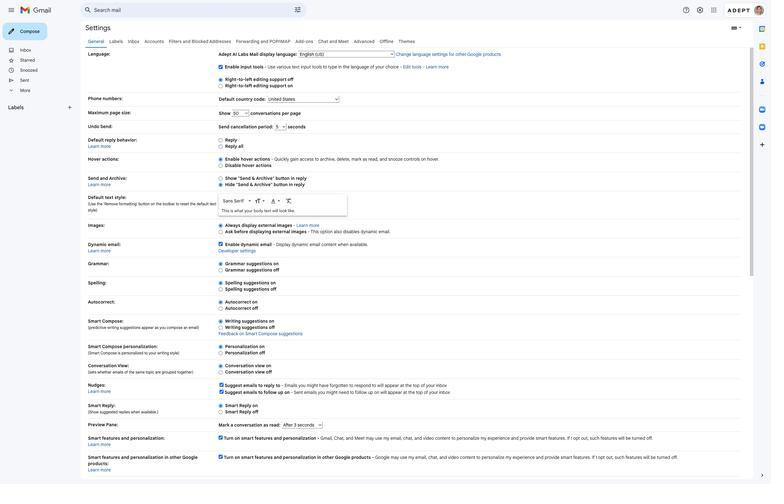 Task type: describe. For each thing, give the bounding box(es) containing it.
1 horizontal spatial language
[[413, 52, 431, 57]]

1 horizontal spatial dynamic
[[292, 242, 309, 247]]

emails down "suggest emails to reply to - emails you might have forgotten to respond to will appear at the top of your inbox"
[[304, 390, 317, 395]]

and inside smart features and personalization: learn more
[[121, 436, 129, 441]]

Reply all radio
[[219, 144, 223, 149]]

edit
[[403, 64, 411, 70]]

1 horizontal spatial off.
[[672, 455, 678, 460]]

spelling:
[[88, 280, 106, 286]]

compose
[[167, 325, 183, 330]]

more inside "default reply behavior: learn more"
[[101, 144, 111, 149]]

1 follow from the left
[[264, 390, 277, 395]]

1 vertical spatial inbox
[[439, 390, 450, 395]]

a
[[231, 423, 233, 428]]

Grammar suggestions off radio
[[219, 268, 223, 273]]

whether
[[97, 370, 112, 375]]

Smart Reply off radio
[[219, 410, 223, 415]]

support for off
[[270, 77, 287, 82]]

style:
[[115, 195, 126, 200]]

adept
[[219, 52, 232, 57]]

products:
[[88, 461, 109, 467]]

more up ask before displaying external images - this option also disables dynamic email.
[[309, 223, 319, 228]]

snoozed
[[20, 68, 38, 73]]

support for on
[[270, 83, 287, 89]]

add-
[[295, 39, 306, 44]]

(sets
[[88, 370, 96, 375]]

1 horizontal spatial page
[[290, 111, 301, 116]]

1 vertical spatial content
[[435, 436, 450, 441]]

need
[[339, 390, 349, 395]]

reply left emails
[[264, 383, 275, 388]]

option
[[320, 229, 333, 235]]

reply down smart reply on
[[239, 409, 251, 415]]

appear inside smart compose: (predictive writing suggestions appear as you compose an email)
[[142, 325, 154, 330]]

chat and meet
[[318, 39, 349, 44]]

1 tools from the left
[[253, 64, 264, 70]]

change
[[396, 52, 411, 57]]

off down personalization on
[[259, 350, 265, 356]]

text right the body
[[264, 208, 271, 213]]

type
[[328, 64, 337, 70]]

0 vertical spatial images
[[277, 223, 292, 228]]

smart for smart compose: (predictive writing suggestions appear as you compose an email)
[[88, 319, 101, 324]]

reply left all
[[225, 144, 237, 149]]

to- for right-to-left editing support on
[[239, 83, 245, 89]]

personalization for turn on smart features and personalization -
[[283, 436, 316, 441]]

reply up formatting options toolbar
[[294, 182, 305, 187]]

1 horizontal spatial meet
[[355, 436, 365, 441]]

grammar for grammar suggestions off
[[225, 267, 245, 273]]

1 vertical spatial sent
[[294, 390, 303, 395]]

- inside enable dynamic email - display dynamic email content when available. developer settings
[[273, 242, 275, 247]]

0 vertical spatial email,
[[391, 436, 402, 441]]

1 horizontal spatial video
[[448, 455, 459, 460]]

learn inside "default reply behavior: learn more"
[[88, 144, 99, 149]]

off up mark a conversation as read: on the left of page
[[253, 409, 258, 415]]

adept ai labs mail display language:
[[219, 52, 297, 57]]

nudges: learn more
[[88, 383, 111, 394]]

suggestions for grammar suggestions off
[[246, 267, 272, 273]]

1 horizontal spatial other
[[322, 455, 334, 460]]

grammar suggestions off
[[225, 267, 279, 273]]

personalization for personalization off
[[225, 350, 258, 356]]

1 vertical spatial at
[[403, 390, 407, 395]]

personalization for turn on smart features and personalization in other google products -
[[283, 455, 316, 460]]

mark a conversation as read:
[[219, 423, 282, 428]]

search mail image
[[82, 4, 94, 16]]

Show "Send & Archive" button in reply radio
[[219, 176, 223, 181]]

also
[[334, 229, 342, 235]]

hover for disable
[[242, 163, 255, 168]]

default text style: (use the 'remove formatting' button on the toolbar to reset the default text style)
[[88, 195, 216, 213]]

Right-to-left editing support on radio
[[219, 84, 223, 89]]

add-ons link
[[295, 39, 313, 44]]

smart compose personalization: (smart compose is personalized to your writing style)
[[88, 344, 179, 356]]

spelling for spelling suggestions off
[[225, 287, 242, 292]]

0 vertical spatial settings
[[432, 52, 448, 57]]

Writing suggestions on radio
[[219, 319, 223, 324]]

offline link
[[380, 39, 394, 44]]

Ask before displaying external images radio
[[219, 230, 223, 234]]

compose up personalized
[[102, 344, 122, 349]]

conversation for conversation view off
[[225, 370, 254, 375]]

view:
[[118, 363, 129, 369]]

show for show "send & archive" button in reply
[[225, 176, 237, 181]]

1 vertical spatial top
[[416, 390, 423, 395]]

support image
[[683, 6, 690, 14]]

1 vertical spatial opt
[[598, 455, 605, 460]]

phone numbers:
[[88, 96, 123, 101]]

actions for enable
[[254, 156, 270, 162]]

and inside the send and archive: learn more
[[100, 176, 108, 181]]

0 vertical spatial products
[[483, 52, 501, 57]]

pane:
[[106, 422, 118, 428]]

0 horizontal spatial meet
[[338, 39, 349, 44]]

(smart
[[88, 351, 100, 356]]

smart down writing suggestions off
[[245, 331, 257, 337]]

off down conversation view on at the left bottom of the page
[[266, 370, 272, 375]]

0 horizontal spatial provide
[[520, 436, 535, 441]]

1 email from the left
[[260, 242, 272, 247]]

spelling for spelling suggestions on
[[225, 280, 242, 286]]

0 vertical spatial personalize
[[457, 436, 480, 441]]

1 horizontal spatial out,
[[606, 455, 614, 460]]

country
[[236, 97, 253, 102]]

learn more link for nudges: learn more
[[88, 389, 111, 394]]

smart compose: (predictive writing suggestions appear as you compose an email)
[[88, 319, 199, 330]]

chat,
[[334, 436, 345, 441]]

default country code:
[[219, 97, 267, 102]]

cancellation
[[231, 124, 257, 130]]

default for default country code:
[[219, 97, 235, 102]]

turn on smart features and personalization - gmail, chat, and meet may use my email, chat, and video content to personalize my experience and provide smart features. if i opt out, such features will be turned off.
[[224, 436, 653, 441]]

learn more link for smart features and personalization in other google products: learn more
[[88, 467, 111, 473]]

snooze
[[388, 156, 403, 162]]

writing suggestions off
[[225, 325, 275, 330]]

Spelling suggestions off radio
[[219, 287, 223, 292]]

nudges:
[[88, 383, 106, 388]]

1 horizontal spatial turned
[[657, 455, 670, 460]]

(show
[[88, 410, 99, 415]]

learn more link down change language settings for other google products
[[426, 64, 449, 70]]

settings image
[[696, 6, 704, 14]]

email.
[[379, 229, 391, 235]]

personalization for personalization on
[[225, 344, 258, 349]]

learn inside dynamic email: learn more
[[88, 248, 99, 254]]

delete,
[[337, 156, 350, 162]]

off down spelling suggestions on
[[271, 287, 277, 292]]

1 vertical spatial appear
[[385, 383, 399, 388]]

turn for turn on smart features and personalization - gmail, chat, and meet may use my email, chat, and video content to personalize my experience and provide smart features. if i opt out, such features will be turned off.
[[224, 436, 234, 441]]

hide
[[225, 182, 235, 187]]

you for as
[[160, 325, 166, 330]]

writing for writing suggestions on
[[225, 319, 241, 324]]

personalization off
[[225, 350, 265, 356]]

read,
[[368, 156, 379, 162]]

0 vertical spatial be
[[626, 436, 631, 441]]

right-to-left editing support off
[[225, 77, 294, 82]]

behavior:
[[117, 137, 137, 143]]

1 horizontal spatial use
[[400, 455, 407, 460]]

general
[[88, 39, 104, 44]]

reply inside "default reply behavior: learn more"
[[105, 137, 116, 143]]

hover
[[88, 156, 101, 162]]

compose inside button
[[20, 29, 40, 34]]

Smart Reply on radio
[[219, 404, 223, 408]]

enable for hover
[[225, 156, 240, 162]]

personalization inside smart features and personalization in other google products: learn more
[[130, 455, 163, 460]]

style) inside default text style: (use the 'remove formatting' button on the toolbar to reset the default text style)
[[88, 208, 97, 213]]

1 vertical spatial may
[[391, 455, 399, 460]]

conversation for conversation view on
[[225, 363, 254, 369]]

learn more link for send and archive: learn more
[[88, 182, 111, 187]]

1 horizontal spatial as
[[263, 423, 268, 428]]

smart for smart features and personalization: learn more
[[88, 436, 101, 441]]

the inside conversation view: (sets whether emails of the same topic are grouped together)
[[129, 370, 135, 375]]

to- for right-to-left editing support off
[[239, 77, 245, 82]]

right- for right-to-left editing support off
[[225, 77, 239, 82]]

ai
[[233, 52, 237, 57]]

reply down access
[[296, 176, 307, 181]]

general link
[[88, 39, 104, 44]]

chat
[[318, 39, 328, 44]]

available.
[[350, 242, 368, 247]]

send cancellation period:
[[219, 124, 274, 130]]

toolbar
[[163, 202, 175, 206]]

0 vertical spatial experience
[[488, 436, 510, 441]]

writing inside the smart compose personalization: (smart compose is personalized to your writing style)
[[157, 351, 169, 356]]

0 vertical spatial opt
[[573, 436, 580, 441]]

0 vertical spatial i
[[571, 436, 572, 441]]

preview
[[88, 422, 105, 428]]

gmail image
[[20, 4, 54, 16]]

smart for smart reply off
[[225, 409, 238, 415]]

enable hover actions - quickly gain access to archive, delete, mark as read, and snooze controls on hover.
[[225, 156, 439, 162]]

features inside smart features and personalization: learn more
[[102, 436, 120, 441]]

conversation for conversation view: (sets whether emails of the same topic are grouped together)
[[88, 363, 117, 369]]

labels link
[[109, 39, 123, 44]]

1 vertical spatial experience
[[513, 455, 535, 460]]

themes link
[[399, 39, 415, 44]]

0 horizontal spatial features.
[[548, 436, 566, 441]]

are
[[155, 370, 161, 375]]

topic
[[146, 370, 154, 375]]

0 vertical spatial is
[[230, 208, 233, 213]]

2 horizontal spatial other
[[456, 52, 467, 57]]

suggest emails to follow up on - sent emails you might need to follow up on will appear at the top of your inbox
[[225, 390, 450, 395]]

1 horizontal spatial inbox
[[128, 39, 139, 44]]

reply up the "smart reply off"
[[239, 403, 251, 409]]

ask
[[225, 229, 233, 235]]

0 horizontal spatial inbox link
[[20, 47, 31, 53]]

Personalization off radio
[[219, 351, 223, 356]]

suggest for suggest emails to reply to - emails you might have forgotten to respond to will appear at the top of your inbox
[[225, 383, 242, 388]]

all
[[238, 144, 243, 149]]

emails up smart reply on
[[243, 390, 257, 395]]

reply all
[[225, 144, 243, 149]]

addresses
[[209, 39, 231, 44]]

view for off
[[255, 370, 265, 375]]

learn inside smart features and personalization in other google products: learn more
[[88, 467, 99, 473]]

writing for writing suggestions off
[[225, 325, 241, 330]]

archive,
[[320, 156, 336, 162]]

personalized
[[121, 351, 143, 356]]

learn inside the send and archive: learn more
[[88, 182, 99, 187]]

compose right '(smart'
[[101, 351, 117, 356]]

accounts link
[[144, 39, 164, 44]]

read:
[[269, 423, 280, 428]]

in inside smart features and personalization in other google products: learn more
[[165, 455, 169, 460]]

2 up from the left
[[368, 390, 373, 395]]

other inside smart features and personalization in other google products: learn more
[[170, 455, 181, 460]]

0 vertical spatial off.
[[647, 436, 653, 441]]

have
[[319, 383, 329, 388]]

Search mail text field
[[94, 7, 276, 13]]

various
[[276, 64, 291, 70]]

learn more link for dynamic email: learn more
[[88, 248, 111, 254]]

inbox inside labels navigation
[[20, 47, 31, 53]]

feedback
[[219, 331, 238, 337]]

compose down writing suggestions off
[[258, 331, 277, 337]]

1 horizontal spatial chat,
[[428, 455, 438, 460]]

0 vertical spatial at
[[400, 383, 404, 388]]

"send for show
[[238, 176, 251, 181]]

off up writing suggestions on on the left bottom of page
[[252, 306, 258, 311]]

send for send and archive: learn more
[[88, 176, 99, 181]]

google inside smart features and personalization in other google products: learn more
[[182, 455, 198, 460]]

features inside smart features and personalization in other google products: learn more
[[102, 455, 120, 460]]

more inside smart features and personalization in other google products: learn more
[[101, 467, 111, 473]]

1 vertical spatial if
[[592, 455, 595, 460]]

& for hide
[[250, 182, 253, 187]]

learn more link up ask before displaying external images - this option also disables dynamic email.
[[297, 223, 319, 228]]

pop/imap
[[270, 39, 290, 44]]

learn more link for default reply behavior: learn more
[[88, 144, 111, 149]]

emails inside conversation view: (sets whether emails of the same topic are grouped together)
[[113, 370, 123, 375]]

dynamic email: learn more
[[88, 242, 121, 254]]

1 horizontal spatial might
[[326, 390, 338, 395]]

1 input from the left
[[241, 64, 252, 70]]

suggestions for grammar suggestions on
[[246, 261, 272, 267]]

0 horizontal spatial chat,
[[403, 436, 413, 441]]

undo
[[88, 124, 99, 129]]

0 horizontal spatial language
[[351, 64, 369, 70]]

0 horizontal spatial may
[[366, 436, 374, 441]]

"send for hide
[[236, 182, 249, 187]]

forwarding and pop/imap link
[[236, 39, 290, 44]]

0 vertical spatial such
[[590, 436, 600, 441]]

1 horizontal spatial provide
[[545, 455, 560, 460]]

sent inside labels navigation
[[20, 78, 29, 83]]

right- for right-to-left editing support on
[[225, 83, 239, 89]]

more down change language settings for other google products
[[439, 64, 449, 70]]

1 horizontal spatial inbox link
[[128, 39, 139, 44]]

0 horizontal spatial dynamic
[[241, 242, 259, 247]]

0 horizontal spatial if
[[567, 436, 570, 441]]

Personalization on radio
[[219, 345, 223, 349]]

disable hover actions
[[225, 163, 272, 168]]

spelling suggestions off
[[225, 287, 277, 292]]

seconds
[[287, 124, 306, 130]]

autocorrect for autocorrect off
[[225, 306, 251, 311]]

grammar for grammar suggestions on
[[225, 261, 245, 267]]

reply up reply all
[[225, 137, 237, 143]]

access
[[300, 156, 314, 162]]

1 vertical spatial products
[[351, 455, 371, 460]]

settings inside enable dynamic email - display dynamic email content when available. developer settings
[[240, 248, 256, 254]]

0 horizontal spatial might
[[307, 383, 318, 388]]

labs
[[238, 52, 248, 57]]

grouped
[[162, 370, 176, 375]]

button inside default text style: (use the 'remove formatting' button on the toolbar to reset the default text style)
[[139, 202, 150, 206]]

0 horizontal spatial this
[[222, 208, 229, 213]]

0 vertical spatial inbox
[[436, 383, 447, 388]]

text right various at the left of the page
[[292, 64, 300, 70]]

autocorrect for autocorrect on
[[225, 299, 251, 305]]

snoozed link
[[20, 68, 38, 73]]

spelling suggestions on
[[225, 280, 276, 286]]

2 horizontal spatial as
[[363, 156, 367, 162]]

same
[[136, 370, 145, 375]]

available.)
[[141, 410, 158, 415]]

select input tool image
[[739, 25, 742, 30]]

0 horizontal spatial turned
[[632, 436, 645, 441]]

3 tools from the left
[[412, 64, 422, 70]]

smart for smart reply on
[[225, 403, 238, 409]]

you for emails
[[299, 383, 306, 388]]



Task type: locate. For each thing, give the bounding box(es) containing it.
2 horizontal spatial you
[[318, 390, 325, 395]]

learn
[[426, 64, 437, 70], [88, 144, 99, 149], [88, 182, 99, 187], [297, 223, 308, 228], [88, 248, 99, 254], [88, 389, 99, 394], [88, 442, 99, 448], [88, 467, 99, 473]]

email
[[260, 242, 272, 247], [310, 242, 320, 247]]

1 vertical spatial email,
[[415, 455, 427, 460]]

2 support from the top
[[270, 83, 287, 89]]

reply
[[225, 137, 237, 143], [225, 144, 237, 149], [239, 403, 251, 409], [239, 409, 251, 415]]

0 vertical spatial archive"
[[256, 176, 274, 181]]

& for show
[[252, 176, 255, 181]]

themes
[[399, 39, 415, 44]]

2 suggest from the top
[[225, 390, 242, 395]]

Grammar suggestions on radio
[[219, 262, 223, 267]]

0 vertical spatial personalization:
[[123, 344, 158, 349]]

Conversation view off radio
[[219, 370, 223, 375]]

1 vertical spatial grammar
[[225, 267, 245, 273]]

learn more link up hover actions:
[[88, 144, 111, 149]]

appear
[[142, 325, 154, 330], [385, 383, 399, 388], [388, 390, 402, 395]]

0 vertical spatial external
[[258, 223, 276, 228]]

show
[[219, 111, 232, 116], [225, 176, 237, 181]]

Reply radio
[[219, 138, 223, 143]]

ask before displaying external images - this option also disables dynamic email.
[[225, 229, 391, 235]]

1 to- from the top
[[239, 77, 245, 82]]

0 vertical spatial writing
[[107, 325, 119, 330]]

1 up from the left
[[278, 390, 283, 395]]

default
[[197, 202, 209, 206]]

external
[[258, 223, 276, 228], [272, 229, 290, 235]]

0 vertical spatial use
[[375, 436, 382, 441]]

0 vertical spatial suggest
[[225, 383, 242, 388]]

follow down conversation view off
[[264, 390, 277, 395]]

send down hover at top left
[[88, 176, 99, 181]]

enable input tools - use various text input tools to type in the language of your choice - edit tools - learn more
[[225, 64, 449, 70]]

personalization: inside the smart compose personalization: (smart compose is personalized to your writing style)
[[123, 344, 158, 349]]

Writing suggestions off radio
[[219, 326, 223, 330]]

enable for dynamic
[[225, 242, 240, 247]]

1 vertical spatial provide
[[545, 455, 560, 460]]

more inside smart features and personalization: learn more
[[101, 442, 111, 448]]

when inside enable dynamic email - display dynamic email content when available. developer settings
[[338, 242, 349, 247]]

email,
[[391, 436, 402, 441], [415, 455, 427, 460]]

0 horizontal spatial is
[[118, 351, 121, 356]]

emails
[[285, 383, 297, 388]]

(predictive
[[88, 325, 106, 330]]

1 vertical spatial video
[[448, 455, 459, 460]]

left for right-to-left editing support on
[[245, 83, 252, 89]]

chat and meet link
[[318, 39, 349, 44]]

offline
[[380, 39, 394, 44]]

default down the undo
[[88, 137, 104, 143]]

sent down emails
[[294, 390, 303, 395]]

1 vertical spatial such
[[615, 455, 625, 460]]

personalization: up smart features and personalization in other google products: learn more
[[130, 436, 165, 441]]

left for right-to-left editing support off
[[245, 77, 252, 82]]

smart for smart compose personalization: (smart compose is personalized to your writing style)
[[88, 344, 101, 349]]

more
[[20, 88, 30, 93]]

1 horizontal spatial up
[[368, 390, 373, 395]]

show for show
[[219, 111, 232, 116]]

compose down gmail image in the top of the page
[[20, 29, 40, 34]]

0 vertical spatial sent
[[20, 78, 29, 83]]

hover up disable hover actions
[[241, 156, 253, 162]]

archive" for hide
[[254, 182, 273, 187]]

1 vertical spatial features.
[[573, 455, 591, 460]]

email down displaying at top left
[[260, 242, 272, 247]]

your inside the smart compose personalization: (smart compose is personalized to your writing style)
[[149, 351, 156, 356]]

smart up the products:
[[88, 455, 101, 460]]

conversation inside conversation view: (sets whether emails of the same topic are grouped together)
[[88, 363, 117, 369]]

right- right right-to-left editing support on option
[[225, 83, 239, 89]]

default inside default text style: (use the 'remove formatting' button on the toolbar to reset the default text style)
[[88, 195, 104, 200]]

smart right smart reply off radio
[[225, 409, 238, 415]]

page left size:
[[110, 110, 120, 115]]

1 horizontal spatial display
[[260, 52, 275, 57]]

meet right chat
[[338, 39, 349, 44]]

learn inside smart features and personalization: learn more
[[88, 442, 99, 448]]

actions:
[[102, 156, 119, 162]]

button down the show "send & archive" button in reply
[[274, 182, 288, 187]]

1 view from the top
[[255, 363, 265, 369]]

reset
[[180, 202, 189, 206]]

text right default
[[210, 202, 216, 206]]

language:
[[276, 52, 297, 57]]

personalization: inside smart features and personalization: learn more
[[130, 436, 165, 441]]

smart inside smart reply: (show suggested replies when available.)
[[88, 403, 101, 409]]

show down the default country code:
[[219, 111, 232, 116]]

on inside default text style: (use the 'remove formatting' button on the toolbar to reset the default text style)
[[151, 202, 155, 206]]

per
[[282, 111, 289, 116]]

1 vertical spatial inbox
[[20, 47, 31, 53]]

right- right "right-to-left editing support off" radio
[[225, 77, 239, 82]]

learn more link
[[426, 64, 449, 70], [88, 144, 111, 149], [88, 182, 111, 187], [297, 223, 319, 228], [88, 248, 111, 254], [88, 389, 111, 394], [88, 442, 111, 448], [88, 467, 111, 473]]

send for send cancellation period:
[[219, 124, 229, 130]]

as left the read: at the bottom of the page
[[263, 423, 268, 428]]

1 horizontal spatial be
[[651, 455, 656, 460]]

actions for disable
[[256, 163, 272, 168]]

1 vertical spatial send
[[88, 176, 99, 181]]

& up the hide "send & archive" button in reply
[[252, 176, 255, 181]]

display right the mail
[[260, 52, 275, 57]]

0 horizontal spatial experience
[[488, 436, 510, 441]]

inbox link
[[128, 39, 139, 44], [20, 47, 31, 53]]

1 left from the top
[[245, 77, 252, 82]]

labels
[[109, 39, 123, 44], [8, 104, 24, 111]]

enable inside enable dynamic email - display dynamic email content when available. developer settings
[[225, 242, 240, 247]]

grammar right grammar suggestions off option
[[225, 267, 245, 273]]

smart features and personalization in other google products: learn more
[[88, 455, 198, 473]]

learn down the products:
[[88, 467, 99, 473]]

"send down disable hover actions
[[238, 176, 251, 181]]

suggestions inside smart compose: (predictive writing suggestions appear as you compose an email)
[[120, 325, 141, 330]]

quickly
[[274, 156, 289, 162]]

Disable hover actions radio
[[219, 163, 223, 168]]

0 vertical spatial might
[[307, 383, 318, 388]]

0 horizontal spatial style)
[[88, 208, 97, 213]]

"send
[[238, 176, 251, 181], [236, 182, 249, 187]]

1 vertical spatial suggest
[[225, 390, 242, 395]]

suggest emails to reply to - emails you might have forgotten to respond to will appear at the top of your inbox
[[225, 383, 447, 388]]

edit tools link
[[403, 64, 422, 70]]

2 right- from the top
[[225, 83, 239, 89]]

1 horizontal spatial when
[[338, 242, 349, 247]]

archive:
[[109, 176, 127, 181]]

button for hide "send & archive" button in reply
[[274, 182, 288, 187]]

labels navigation
[[0, 20, 80, 484]]

displaying
[[249, 229, 271, 235]]

default down right-to-left editing support on option
[[219, 97, 235, 102]]

0 horizontal spatial use
[[375, 436, 382, 441]]

2 tools from the left
[[312, 64, 322, 70]]

personalization
[[225, 344, 258, 349], [225, 350, 258, 356]]

Spelling suggestions on radio
[[219, 281, 223, 286]]

spelling right spelling suggestions on radio
[[225, 280, 242, 286]]

0 vertical spatial content
[[321, 242, 337, 247]]

2 vertical spatial enable
[[225, 242, 240, 247]]

autocorrect up the autocorrect off at bottom left
[[225, 299, 251, 305]]

video up turn on smart features and personalization in other google products - google may use my email, chat, and video content to personalize my experience and provide smart features. if i opt out, such features will be turned off.
[[423, 436, 434, 441]]

view for on
[[255, 363, 265, 369]]

as right mark
[[363, 156, 367, 162]]

formatting options toolbar
[[220, 195, 345, 207]]

smart inside smart features and personalization: learn more
[[88, 436, 101, 441]]

1 vertical spatial labels
[[8, 104, 24, 111]]

language:
[[88, 51, 110, 57]]

default up (use
[[88, 195, 104, 200]]

of inside conversation view: (sets whether emails of the same topic are grouped together)
[[124, 370, 128, 375]]

actions
[[254, 156, 270, 162], [256, 163, 272, 168]]

(use
[[88, 202, 96, 206]]

smart inside the smart compose personalization: (smart compose is personalized to your writing style)
[[88, 344, 101, 349]]

smart
[[88, 319, 101, 324], [245, 331, 257, 337], [88, 344, 101, 349], [88, 403, 101, 409], [225, 403, 238, 409], [225, 409, 238, 415], [88, 436, 101, 441], [88, 455, 101, 460]]

1 vertical spatial actions
[[256, 163, 272, 168]]

follow down the respond
[[355, 390, 367, 395]]

0 horizontal spatial email,
[[391, 436, 402, 441]]

be
[[626, 436, 631, 441], [651, 455, 656, 460]]

more up hover actions:
[[101, 144, 111, 149]]

2 vertical spatial appear
[[388, 390, 402, 395]]

forwarding and pop/imap
[[236, 39, 290, 44]]

0 vertical spatial out,
[[581, 436, 589, 441]]

0 horizontal spatial page
[[110, 110, 120, 115]]

suggestions for spelling suggestions off
[[244, 287, 269, 292]]

learn inside nudges: learn more
[[88, 389, 99, 394]]

accounts
[[144, 39, 164, 44]]

1 vertical spatial right-
[[225, 83, 239, 89]]

1 horizontal spatial content
[[435, 436, 450, 441]]

right-to-left editing support on
[[225, 83, 293, 89]]

0 vertical spatial top
[[413, 383, 420, 388]]

0 vertical spatial as
[[363, 156, 367, 162]]

1 vertical spatial writing
[[225, 325, 241, 330]]

None checkbox
[[219, 64, 223, 70], [220, 390, 224, 394], [219, 64, 223, 70], [220, 390, 224, 394]]

1 horizontal spatial tools
[[312, 64, 322, 70]]

1 support from the top
[[270, 77, 287, 82]]

smart inside smart compose: (predictive writing suggestions appear as you compose an email)
[[88, 319, 101, 324]]

always display external images - learn more
[[225, 223, 319, 228]]

dynamic
[[88, 242, 107, 247]]

learn down dynamic
[[88, 248, 99, 254]]

1 autocorrect from the top
[[225, 299, 251, 305]]

1 vertical spatial turned
[[657, 455, 670, 460]]

images down look
[[277, 223, 292, 228]]

2 input from the left
[[301, 64, 311, 70]]

1 horizontal spatial input
[[301, 64, 311, 70]]

smart down preview
[[88, 436, 101, 441]]

1 vertical spatial meet
[[355, 436, 365, 441]]

labels for 'labels' link
[[109, 39, 123, 44]]

dynamic up developer settings link
[[241, 242, 259, 247]]

more inside dynamic email: learn more
[[101, 248, 111, 254]]

to
[[323, 64, 327, 70], [315, 156, 319, 162], [176, 202, 179, 206], [144, 351, 148, 356], [258, 383, 263, 388], [276, 383, 280, 388], [349, 383, 354, 388], [372, 383, 376, 388], [258, 390, 263, 395], [350, 390, 354, 395], [452, 436, 456, 441], [477, 455, 481, 460]]

video down turn on smart features and personalization - gmail, chat, and meet may use my email, chat, and video content to personalize my experience and provide smart features. if i opt out, such features will be turned off. on the bottom
[[448, 455, 459, 460]]

Autocorrect on radio
[[219, 300, 223, 305]]

autocorrect on
[[225, 299, 258, 305]]

0 vertical spatial show
[[219, 111, 232, 116]]

labels inside navigation
[[8, 104, 24, 111]]

is inside the smart compose personalization: (smart compose is personalized to your writing style)
[[118, 351, 121, 356]]

enable down 'ai'
[[225, 64, 239, 70]]

1 turn from the top
[[224, 436, 234, 441]]

suggest for suggest emails to follow up on - sent emails you might need to follow up on will appear at the top of your inbox
[[225, 390, 242, 395]]

input right various at the left of the page
[[301, 64, 311, 70]]

grammar:
[[88, 261, 109, 267]]

default for default text style: (use the 'remove formatting' button on the toolbar to reset the default text style)
[[88, 195, 104, 200]]

style) inside the smart compose personalization: (smart compose is personalized to your writing style)
[[170, 351, 179, 356]]

2 writing from the top
[[225, 325, 241, 330]]

chat,
[[403, 436, 413, 441], [428, 455, 438, 460]]

None checkbox
[[219, 242, 223, 246], [220, 383, 224, 387], [219, 436, 223, 440], [219, 455, 223, 459], [219, 242, 223, 246], [220, 383, 224, 387], [219, 436, 223, 440], [219, 455, 223, 459]]

0 vertical spatial actions
[[254, 156, 270, 162]]

of
[[370, 64, 374, 70], [124, 370, 128, 375], [421, 383, 425, 388], [424, 390, 428, 395]]

compose
[[20, 29, 40, 34], [258, 331, 277, 337], [102, 344, 122, 349], [101, 351, 117, 356]]

my
[[384, 436, 389, 441], [481, 436, 487, 441], [408, 455, 414, 460], [506, 455, 512, 460]]

as inside smart compose: (predictive writing suggestions appear as you compose an email)
[[155, 325, 159, 330]]

Right-to-left editing support off radio
[[219, 78, 223, 82]]

respond
[[355, 383, 371, 388]]

tools left type
[[312, 64, 322, 70]]

sans serif option
[[222, 198, 247, 204]]

view
[[255, 363, 265, 369], [255, 370, 265, 375]]

0 vertical spatial left
[[245, 77, 252, 82]]

you inside smart compose: (predictive writing suggestions appear as you compose an email)
[[160, 325, 166, 330]]

replies
[[119, 410, 130, 415]]

turn on smart features and personalization in other google products - google may use my email, chat, and video content to personalize my experience and provide smart features. if i opt out, such features will be turned off.
[[224, 455, 678, 460]]

emails down conversation view off
[[243, 383, 257, 388]]

to- up the default country code:
[[239, 83, 245, 89]]

enable for input
[[225, 64, 239, 70]]

more down the products:
[[101, 467, 111, 473]]

an
[[184, 325, 188, 330]]

controls
[[404, 156, 420, 162]]

suggestions for spelling suggestions on
[[244, 280, 269, 286]]

Enable hover actions radio
[[219, 157, 223, 162]]

0 horizontal spatial as
[[155, 325, 159, 330]]

hover right disable
[[242, 163, 255, 168]]

feedback on smart compose suggestions
[[219, 331, 303, 337]]

default inside "default reply behavior: learn more"
[[88, 137, 104, 143]]

1 vertical spatial left
[[245, 83, 252, 89]]

sent up the more
[[20, 78, 29, 83]]

learn more link down the products:
[[88, 467, 111, 473]]

Autocorrect off radio
[[219, 306, 223, 311]]

when inside smart reply: (show suggested replies when available.)
[[131, 410, 140, 415]]

off down grammar suggestions on
[[273, 267, 279, 273]]

0 horizontal spatial up
[[278, 390, 283, 395]]

1 horizontal spatial products
[[483, 52, 501, 57]]

smart for smart reply: (show suggested replies when available.)
[[88, 403, 101, 409]]

dynamic left email.
[[361, 229, 378, 235]]

1 vertical spatial support
[[270, 83, 287, 89]]

1 vertical spatial language
[[351, 64, 369, 70]]

0 vertical spatial labels
[[109, 39, 123, 44]]

1 horizontal spatial you
[[299, 383, 306, 388]]

0 vertical spatial provide
[[520, 436, 535, 441]]

style) down (use
[[88, 208, 97, 213]]

0 horizontal spatial display
[[242, 223, 257, 228]]

archive" up the hide "send & archive" button in reply
[[256, 176, 274, 181]]

dynamic
[[361, 229, 378, 235], [241, 242, 259, 247], [292, 242, 309, 247]]

emails down view:
[[113, 370, 123, 375]]

learn more link down dynamic
[[88, 248, 111, 254]]

you down have
[[318, 390, 325, 395]]

1 vertical spatial external
[[272, 229, 290, 235]]

tools
[[253, 64, 264, 70], [312, 64, 322, 70], [412, 64, 422, 70]]

might left have
[[307, 383, 318, 388]]

inbox link up starred
[[20, 47, 31, 53]]

personalization: up personalized
[[123, 344, 158, 349]]

smart inside smart features and personalization in other google products: learn more
[[88, 455, 101, 460]]

autocorrect off
[[225, 306, 258, 311]]

to inside default text style: (use the 'remove formatting' button on the toolbar to reset the default text style)
[[176, 202, 179, 206]]

1 horizontal spatial writing
[[157, 351, 169, 356]]

2 autocorrect from the top
[[225, 306, 251, 311]]

smart reply: (show suggested replies when available.)
[[88, 403, 158, 415]]

1 vertical spatial archive"
[[254, 182, 273, 187]]

compose:
[[102, 319, 123, 324]]

grammar
[[225, 261, 245, 267], [225, 267, 245, 273]]

learn right edit tools link
[[426, 64, 437, 70]]

personalization up personalization off
[[225, 344, 258, 349]]

2 follow from the left
[[355, 390, 367, 395]]

1 spelling from the top
[[225, 280, 242, 286]]

0 vertical spatial button
[[276, 176, 290, 181]]

1 vertical spatial i
[[596, 455, 597, 460]]

learn more link up the products:
[[88, 442, 111, 448]]

2 left from the top
[[245, 83, 252, 89]]

learn more link for smart features and personalization: learn more
[[88, 442, 111, 448]]

writing inside smart compose: (predictive writing suggestions appear as you compose an email)
[[107, 325, 119, 330]]

2 grammar from the top
[[225, 267, 245, 273]]

grammar suggestions on
[[225, 261, 279, 267]]

as left compose
[[155, 325, 159, 330]]

off up feedback on smart compose suggestions link
[[269, 325, 275, 330]]

personalization on
[[225, 344, 265, 349]]

labels for labels heading
[[8, 104, 24, 111]]

more button
[[0, 85, 75, 96]]

0 horizontal spatial inbox
[[20, 47, 31, 53]]

sans
[[223, 198, 233, 204]]

0 vertical spatial hover
[[241, 156, 253, 162]]

0 vertical spatial video
[[423, 436, 434, 441]]

0 vertical spatial turn
[[224, 436, 234, 441]]

0 vertical spatial enable
[[225, 64, 239, 70]]

0 horizontal spatial products
[[351, 455, 371, 460]]

2 horizontal spatial content
[[460, 455, 475, 460]]

learn up ask before displaying external images - this option also disables dynamic email.
[[297, 223, 308, 228]]

Conversation view on radio
[[219, 364, 223, 369]]

is left personalized
[[118, 351, 121, 356]]

to- up right-to-left editing support on in the left of the page
[[239, 77, 245, 82]]

1 horizontal spatial this
[[311, 229, 319, 235]]

content inside enable dynamic email - display dynamic email content when available. developer settings
[[321, 242, 337, 247]]

0 horizontal spatial opt
[[573, 436, 580, 441]]

0 horizontal spatial you
[[160, 325, 166, 330]]

personalization down personalization on
[[225, 350, 258, 356]]

conversation down conversation view on at the left bottom of the page
[[225, 370, 254, 375]]

2 editing from the top
[[253, 83, 268, 89]]

1 vertical spatial enable
[[225, 156, 240, 162]]

suggestions for writing suggestions on
[[242, 319, 268, 324]]

suggestions for writing suggestions off
[[242, 325, 268, 330]]

you left compose
[[160, 325, 166, 330]]

editing for on
[[253, 83, 268, 89]]

left
[[245, 77, 252, 82], [245, 83, 252, 89]]

advanced search options image
[[292, 3, 304, 16]]

1 vertical spatial chat,
[[428, 455, 438, 460]]

learn up the products:
[[88, 442, 99, 448]]

sent link
[[20, 78, 29, 83]]

main menu image
[[8, 6, 15, 14]]

tools right edit
[[412, 64, 422, 70]]

editing for off
[[253, 77, 268, 82]]

send inside the send and archive: learn more
[[88, 176, 99, 181]]

Always display external images radio
[[219, 223, 223, 228]]

conversations
[[250, 111, 281, 116]]

archive" for show
[[256, 176, 274, 181]]

always
[[225, 223, 240, 228]]

2 to- from the top
[[239, 83, 245, 89]]

labels right "general"
[[109, 39, 123, 44]]

1 suggest from the top
[[225, 383, 242, 388]]

grammar down developer settings link
[[225, 261, 245, 267]]

writing up are
[[157, 351, 169, 356]]

and inside smart features and personalization in other google products: learn more
[[121, 455, 129, 460]]

hover for enable
[[241, 156, 253, 162]]

this down sans
[[222, 208, 229, 213]]

1 vertical spatial to-
[[239, 83, 245, 89]]

remove formatting ‪(⌘\)‬ image
[[286, 198, 292, 204]]

external down always display external images - learn more on the top left
[[272, 229, 290, 235]]

2 spelling from the top
[[225, 287, 242, 292]]

1 vertical spatial personalize
[[482, 455, 505, 460]]

advanced link
[[354, 39, 375, 44]]

1 vertical spatial show
[[225, 176, 237, 181]]

1 writing from the top
[[225, 319, 241, 324]]

provide
[[520, 436, 535, 441], [545, 455, 560, 460]]

email down ask before displaying external images - this option also disables dynamic email.
[[310, 242, 320, 247]]

period:
[[258, 124, 273, 130]]

learn up (use
[[88, 182, 99, 187]]

conversation view on
[[225, 363, 271, 369]]

1 grammar from the top
[[225, 261, 245, 267]]

in
[[338, 64, 342, 70], [291, 176, 295, 181], [289, 182, 293, 187], [165, 455, 169, 460], [317, 455, 321, 460]]

more down dynamic
[[101, 248, 111, 254]]

starred link
[[20, 57, 35, 63]]

1 horizontal spatial such
[[615, 455, 625, 460]]

2 horizontal spatial dynamic
[[361, 229, 378, 235]]

turned
[[632, 436, 645, 441], [657, 455, 670, 460]]

phone
[[88, 96, 102, 101]]

images:
[[88, 223, 105, 228]]

view up conversation view off
[[255, 363, 265, 369]]

smart up '(smart'
[[88, 344, 101, 349]]

add-ons
[[295, 39, 313, 44]]

tools up right-to-left editing support off
[[253, 64, 264, 70]]

1 right- from the top
[[225, 77, 239, 82]]

learn down nudges:
[[88, 389, 99, 394]]

2 turn from the top
[[224, 455, 234, 460]]

to inside the smart compose personalization: (smart compose is personalized to your writing style)
[[144, 351, 148, 356]]

smart for smart features and personalization in other google products: learn more
[[88, 455, 101, 460]]

writing down the compose:
[[107, 325, 119, 330]]

more inside nudges: learn more
[[101, 389, 111, 394]]

1 vertical spatial images
[[291, 229, 307, 235]]

turn for turn on smart features and personalization in other google products - google may use my email, chat, and video content to personalize my experience and provide smart features. if i opt out, such features will be turned off.
[[224, 455, 234, 460]]

text up 'remove
[[105, 195, 113, 200]]

out,
[[581, 436, 589, 441], [606, 455, 614, 460]]

images up enable dynamic email - display dynamic email content when available. developer settings
[[291, 229, 307, 235]]

1 personalization from the top
[[225, 344, 258, 349]]

writing right writing suggestions on option
[[225, 319, 241, 324]]

more inside the send and archive: learn more
[[101, 182, 111, 187]]

default for default reply behavior: learn more
[[88, 137, 104, 143]]

2 email from the left
[[310, 242, 320, 247]]

None search field
[[80, 3, 307, 18]]

suggestions
[[246, 261, 272, 267], [246, 267, 272, 273], [244, 280, 269, 286], [244, 287, 269, 292], [242, 319, 268, 324], [242, 325, 268, 330], [120, 325, 141, 330], [279, 331, 303, 337]]

2 view from the top
[[255, 370, 265, 375]]

labels heading
[[8, 104, 67, 111]]

1 horizontal spatial features.
[[573, 455, 591, 460]]

2 personalization from the top
[[225, 350, 258, 356]]

enable dynamic email - display dynamic email content when available. developer settings
[[219, 242, 368, 254]]

1 vertical spatial personalization:
[[130, 436, 165, 441]]

2 vertical spatial you
[[318, 390, 325, 395]]

Hide "Send & Archive" button in reply radio
[[219, 183, 223, 187]]

button for show "send & archive" button in reply
[[276, 176, 290, 181]]

external up displaying at top left
[[258, 223, 276, 228]]

tab list
[[754, 20, 771, 462]]

1 editing from the top
[[253, 77, 268, 82]]

& down the show "send & archive" button in reply
[[250, 182, 253, 187]]

off down various at the left of the page
[[288, 77, 294, 82]]

1 horizontal spatial may
[[391, 455, 399, 460]]

1 vertical spatial settings
[[240, 248, 256, 254]]

disable
[[225, 163, 241, 168]]

more down preview pane:
[[101, 442, 111, 448]]



Task type: vqa. For each thing, say whether or not it's contained in the screenshot.
Learn in the "Dynamic email: Learn more"
yes



